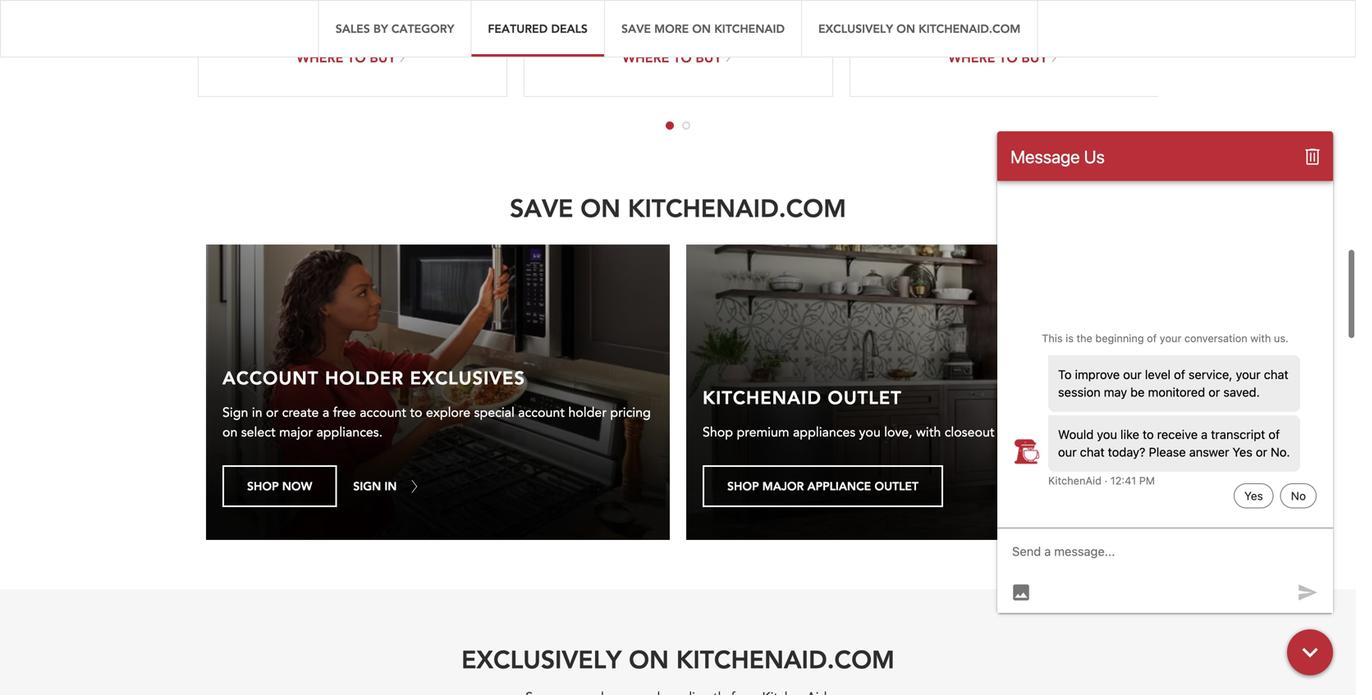 Task type: describe. For each thing, give the bounding box(es) containing it.
2 account from the left
[[518, 404, 565, 422]]

3 where to buy link from the left
[[867, 35, 1142, 80]]

sign in link
[[353, 466, 424, 507]]

free
[[333, 404, 356, 422]]

special
[[474, 404, 515, 422]]

shop major appliance outlet link
[[703, 466, 944, 507]]

sales
[[336, 21, 370, 36]]

1 account from the left
[[360, 404, 406, 422]]

in for sign in
[[385, 479, 397, 494]]

holder
[[325, 366, 404, 390]]

1 where to buy from the left
[[297, 49, 396, 66]]

shop
[[703, 424, 733, 442]]

create
[[282, 404, 319, 422]]

exclusively on kitchenaid.com inside button
[[819, 21, 1021, 36]]

1 vertical spatial kitchenaid
[[703, 386, 822, 409]]

major
[[763, 479, 804, 494]]

0 vertical spatial outlet
[[828, 386, 902, 409]]

in for sign in or create a free account to explore special account holder pricing on select major appliances.
[[252, 404, 262, 422]]

1 vertical spatial exclusively on kitchenaid.com
[[462, 643, 895, 675]]

sign for sign in
[[353, 479, 381, 494]]

exclusively on kitchenaid.com button
[[801, 0, 1038, 57]]

pricing
[[610, 404, 651, 422]]

shop for shop major appliance outlet
[[728, 479, 759, 494]]

featured deals button
[[471, 0, 604, 57]]

sales by category
[[336, 21, 454, 36]]

shop major appliance outlet
[[728, 479, 919, 494]]

where for 3rd where to buy link from left
[[949, 49, 996, 66]]

save more on kitchenaid button
[[604, 0, 801, 57]]

sign for sign in or create a free account to explore special account holder pricing on select major appliances.
[[223, 404, 248, 422]]

category
[[392, 21, 454, 36]]

sign in
[[353, 479, 397, 494]]

explore
[[426, 404, 471, 422]]

kitchenaid.com inside button
[[919, 21, 1021, 36]]

1 where to buy link from the left
[[215, 35, 490, 80]]

exclusives
[[410, 366, 526, 390]]

account holder exclusives
[[223, 366, 526, 390]]

kitchenaid inside button
[[715, 21, 785, 36]]

you
[[859, 424, 881, 442]]

on
[[223, 424, 238, 442]]



Task type: locate. For each thing, give the bounding box(es) containing it.
sign inside sign in link
[[353, 479, 381, 494]]

shop premium appliances you love, with closeout pricing.
[[703, 424, 1043, 442]]

where to buy
[[297, 49, 396, 66], [623, 49, 722, 66], [949, 49, 1048, 66]]

on
[[692, 21, 711, 36], [897, 21, 916, 36], [581, 192, 621, 224], [629, 643, 669, 675]]

3 where from the left
[[949, 49, 996, 66]]

in down sign in or create a free account to explore special account holder pricing on select major appliances.
[[385, 479, 397, 494]]

1 horizontal spatial buy
[[696, 49, 722, 66]]

with
[[916, 424, 941, 442]]

2 horizontal spatial where to buy
[[949, 49, 1048, 66]]

tab list
[[198, 122, 1159, 130]]

1 vertical spatial kitchenaid.com
[[628, 192, 847, 224]]

0 horizontal spatial sign
[[223, 404, 248, 422]]

2 where to buy link from the left
[[541, 35, 816, 80]]

shop now
[[247, 479, 312, 494]]

shop
[[247, 479, 279, 494], [728, 479, 759, 494]]

featured
[[488, 21, 548, 36]]

appliance
[[808, 479, 871, 494]]

2 vertical spatial kitchenaid.com
[[676, 643, 895, 675]]

shop left major
[[728, 479, 759, 494]]

save for save more on kitchenaid
[[622, 21, 651, 36]]

where for 2nd where to buy link from the left
[[623, 49, 670, 66]]

kitchenaid
[[715, 21, 785, 36], [703, 386, 822, 409]]

1 shop from the left
[[247, 479, 279, 494]]

closeout
[[945, 424, 995, 442]]

save on kitchenaid.com
[[510, 192, 847, 224]]

2 where from the left
[[623, 49, 670, 66]]

more
[[655, 21, 689, 36]]

1 horizontal spatial exclusively
[[819, 21, 893, 36]]

exclusively
[[819, 21, 893, 36], [462, 643, 622, 675]]

0 vertical spatial kitchenaid.com
[[919, 21, 1021, 36]]

sign
[[223, 404, 248, 422], [353, 479, 381, 494]]

2 horizontal spatial where
[[949, 49, 996, 66]]

1 horizontal spatial in
[[385, 479, 397, 494]]

where to buy link
[[215, 35, 490, 80], [541, 35, 816, 80], [867, 35, 1142, 80]]

outlet
[[828, 386, 902, 409], [875, 479, 919, 494]]

or
[[266, 404, 279, 422]]

0 horizontal spatial shop
[[247, 479, 279, 494]]

1 horizontal spatial save
[[622, 21, 651, 36]]

in inside sign in or create a free account to explore special account holder pricing on select major appliances.
[[252, 404, 262, 422]]

account down account holder exclusives
[[360, 404, 406, 422]]

in left or
[[252, 404, 262, 422]]

love,
[[884, 424, 913, 442]]

0 vertical spatial in
[[252, 404, 262, 422]]

exclusively on kitchenaid.com
[[819, 21, 1021, 36], [462, 643, 895, 675]]

holder
[[569, 404, 607, 422]]

save
[[622, 21, 651, 36], [510, 192, 573, 224]]

pricing.
[[998, 424, 1043, 442]]

major
[[279, 424, 313, 442]]

0 horizontal spatial exclusively
[[462, 643, 622, 675]]

in
[[252, 404, 262, 422], [385, 479, 397, 494]]

1 buy from the left
[[370, 49, 396, 66]]

0 horizontal spatial where to buy
[[297, 49, 396, 66]]

save more on kitchenaid
[[622, 21, 785, 36]]

2 where to buy from the left
[[623, 49, 722, 66]]

deals
[[551, 21, 588, 36]]

3 where to buy from the left
[[949, 49, 1048, 66]]

shop left now
[[247, 479, 279, 494]]

1 horizontal spatial account
[[518, 404, 565, 422]]

1 vertical spatial outlet
[[875, 479, 919, 494]]

featured deals
[[488, 21, 588, 36]]

1 where from the left
[[297, 49, 344, 66]]

0 vertical spatial exclusively
[[819, 21, 893, 36]]

3 buy from the left
[[1022, 49, 1048, 66]]

account left holder
[[518, 404, 565, 422]]

kitchenaid up premium
[[703, 386, 822, 409]]

kitchenaid right the more
[[715, 21, 785, 36]]

1 horizontal spatial where to buy
[[623, 49, 722, 66]]

where
[[297, 49, 344, 66], [623, 49, 670, 66], [949, 49, 996, 66]]

0 vertical spatial exclusively on kitchenaid.com
[[819, 21, 1021, 36]]

0 vertical spatial kitchenaid
[[715, 21, 785, 36]]

shop now link
[[223, 466, 337, 507]]

shop for shop now
[[247, 479, 279, 494]]

save for save on kitchenaid.com
[[510, 192, 573, 224]]

now
[[282, 479, 312, 494]]

premium
[[737, 424, 790, 442]]

a
[[323, 404, 329, 422]]

1 vertical spatial sign
[[353, 479, 381, 494]]

0 horizontal spatial buy
[[370, 49, 396, 66]]

kitchenaid outlet
[[703, 386, 902, 409]]

buy
[[370, 49, 396, 66], [696, 49, 722, 66], [1022, 49, 1048, 66]]

sign down appliances.
[[353, 479, 381, 494]]

exclusively inside "exclusively on kitchenaid.com" button
[[819, 21, 893, 36]]

appliances.
[[317, 424, 383, 442]]

1 horizontal spatial sign
[[353, 479, 381, 494]]

0 horizontal spatial where
[[297, 49, 344, 66]]

2 horizontal spatial where to buy link
[[867, 35, 1142, 80]]

kitchenaid.com
[[919, 21, 1021, 36], [628, 192, 847, 224], [676, 643, 895, 675]]

0 horizontal spatial save
[[510, 192, 573, 224]]

1 vertical spatial exclusively
[[462, 643, 622, 675]]

1 horizontal spatial where
[[623, 49, 670, 66]]

to inside sign in or create a free account to explore special account holder pricing on select major appliances.
[[410, 404, 422, 422]]

sales by category button
[[318, 0, 471, 57]]

2 horizontal spatial buy
[[1022, 49, 1048, 66]]

sign inside sign in or create a free account to explore special account holder pricing on select major appliances.
[[223, 404, 248, 422]]

1 horizontal spatial where to buy link
[[541, 35, 816, 80]]

2 shop from the left
[[728, 479, 759, 494]]

sign in or create a free account to explore special account holder pricing on select major appliances.
[[223, 404, 651, 442]]

outlet down love,
[[875, 479, 919, 494]]

0 horizontal spatial account
[[360, 404, 406, 422]]

1 horizontal spatial shop
[[728, 479, 759, 494]]

sign up on
[[223, 404, 248, 422]]

select
[[241, 424, 276, 442]]

account
[[360, 404, 406, 422], [518, 404, 565, 422]]

save inside button
[[622, 21, 651, 36]]

0 vertical spatial sign
[[223, 404, 248, 422]]

0 horizontal spatial in
[[252, 404, 262, 422]]

0 horizontal spatial where to buy link
[[215, 35, 490, 80]]

where for 3rd where to buy link from the right
[[297, 49, 344, 66]]

to
[[347, 49, 366, 66], [673, 49, 692, 66], [999, 49, 1018, 66], [410, 404, 422, 422]]

0 vertical spatial save
[[622, 21, 651, 36]]

outlet up you
[[828, 386, 902, 409]]

1 vertical spatial save
[[510, 192, 573, 224]]

account
[[223, 366, 319, 390]]

1 vertical spatial in
[[385, 479, 397, 494]]

by
[[374, 21, 388, 36]]

appliances
[[793, 424, 856, 442]]

2 buy from the left
[[696, 49, 722, 66]]



Task type: vqa. For each thing, say whether or not it's contained in the screenshot.
bottommost favorite
no



